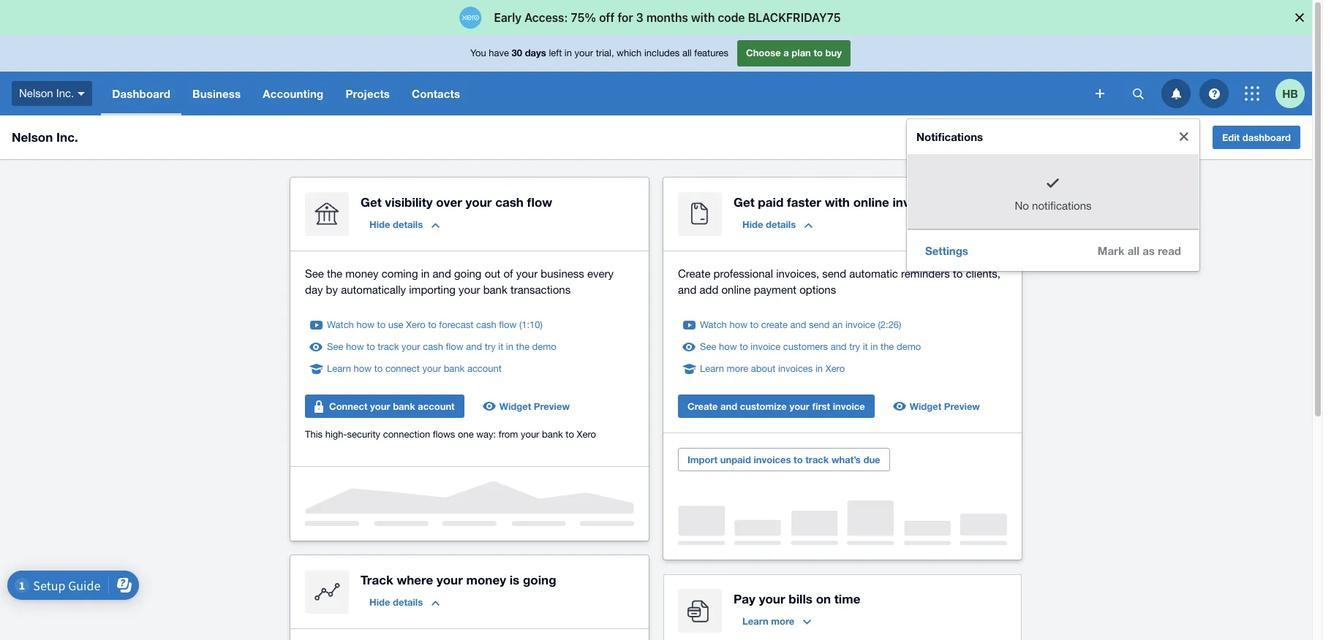 Task type: describe. For each thing, give the bounding box(es) containing it.
settings
[[925, 244, 968, 257]]

hide for visibility
[[369, 219, 390, 230]]

1 vertical spatial invoices
[[778, 364, 813, 374]]

mark all as read button
[[1086, 236, 1193, 265]]

widget preview button for flow
[[476, 395, 579, 418]]

details for where
[[393, 597, 423, 609]]

cash inside watch how to use xero to forecast cash flow (1:10) link
[[476, 320, 496, 331]]

professional
[[714, 268, 773, 280]]

business
[[541, 268, 584, 280]]

create and customize your first invoice
[[688, 401, 865, 413]]

create and customize your first invoice button
[[678, 395, 875, 418]]

2 horizontal spatial svg image
[[1171, 88, 1181, 99]]

where
[[397, 573, 433, 588]]

your down "see how to track your cash flow and try it in the demo" link
[[422, 364, 441, 374]]

learn for get paid faster with online invoices
[[700, 364, 724, 374]]

due
[[863, 454, 880, 466]]

more for learn more about invoices in xero
[[727, 364, 748, 374]]

faster
[[787, 195, 821, 210]]

and inside see the money coming in and going out of your business every day by automatically importing your bank transactions
[[433, 268, 451, 280]]

see how to invoice customers and try it in the demo link
[[700, 340, 921, 355]]

time
[[834, 592, 860, 607]]

to up learn how to connect your bank account
[[367, 342, 375, 353]]

cash inside "see how to track your cash flow and try it in the demo" link
[[423, 342, 443, 353]]

1 demo from the left
[[532, 342, 556, 353]]

customize
[[740, 401, 787, 413]]

contacts button
[[401, 72, 471, 116]]

widget preview for invoices
[[910, 401, 980, 413]]

hb button
[[1276, 72, 1312, 116]]

your right over
[[466, 195, 492, 210]]

a
[[784, 47, 789, 59]]

clients,
[[966, 268, 1001, 280]]

connection
[[383, 429, 430, 440]]

(1:10)
[[519, 320, 543, 331]]

2 it from the left
[[863, 342, 868, 353]]

paid
[[758, 195, 784, 210]]

0 vertical spatial invoices
[[893, 195, 941, 210]]

mark
[[1098, 244, 1125, 257]]

create
[[761, 320, 788, 331]]

learn more button
[[734, 610, 820, 633]]

in down "see how to invoice customers and try it in the demo" link
[[815, 364, 823, 374]]

navigation inside banner
[[101, 72, 1085, 116]]

you
[[470, 48, 486, 59]]

an
[[832, 320, 843, 331]]

track money icon image
[[305, 571, 349, 614]]

get for get paid faster with online invoices
[[734, 195, 755, 210]]

settings button
[[914, 236, 980, 265]]

import unpaid invoices to track what's due button
[[678, 448, 890, 472]]

hb
[[1282, 87, 1298, 100]]

hide details for where
[[369, 597, 423, 609]]

includes
[[644, 48, 680, 59]]

invoices,
[[776, 268, 819, 280]]

transactions
[[510, 284, 571, 296]]

to left "create"
[[750, 320, 759, 331]]

track
[[361, 573, 393, 588]]

and inside button
[[720, 401, 737, 413]]

one
[[458, 429, 474, 440]]

import unpaid invoices to track what's due
[[688, 454, 880, 466]]

and inside create professional invoices, send automatic reminders to clients, and add online payment options
[[678, 284, 697, 296]]

learn more about invoices in xero link
[[700, 362, 845, 377]]

learn inside button
[[742, 616, 768, 628]]

1 horizontal spatial going
[[523, 573, 556, 588]]

automatically
[[341, 284, 406, 296]]

1 vertical spatial send
[[809, 320, 830, 331]]

dashboard
[[1243, 132, 1291, 143]]

bills
[[789, 592, 813, 607]]

how for invoice
[[719, 342, 737, 353]]

your right from
[[521, 429, 539, 440]]

preview for get paid faster with online invoices
[[944, 401, 980, 413]]

mark all as read
[[1098, 244, 1181, 257]]

account inside button
[[418, 401, 455, 413]]

nelson inc. inside popup button
[[19, 87, 74, 99]]

and down forecast
[[466, 342, 482, 353]]

to left use
[[377, 320, 386, 331]]

2 horizontal spatial the
[[881, 342, 894, 353]]

which
[[617, 48, 642, 59]]

in down '(2:26)'
[[871, 342, 878, 353]]

widget preview for flow
[[499, 401, 570, 413]]

as
[[1143, 244, 1155, 257]]

payment
[[754, 284, 797, 296]]

importing
[[409, 284, 456, 296]]

0 horizontal spatial xero
[[406, 320, 425, 331]]

watch for get visibility over your cash flow
[[327, 320, 354, 331]]

invoices icon image
[[678, 192, 722, 236]]

banking icon image
[[305, 192, 349, 236]]

your right where
[[437, 573, 463, 588]]

learn more about invoices in xero
[[700, 364, 845, 374]]

and down an
[[831, 342, 847, 353]]

1 horizontal spatial money
[[466, 573, 506, 588]]

no notifications
[[1015, 200, 1092, 212]]

unpaid
[[720, 454, 751, 466]]

notifications
[[1032, 200, 1092, 212]]

2 horizontal spatial svg image
[[1245, 86, 1260, 101]]

0 horizontal spatial svg image
[[1096, 89, 1104, 98]]

track inside button
[[805, 454, 829, 466]]

hide details button for where
[[361, 591, 448, 614]]

automatic
[[849, 268, 898, 280]]

1 vertical spatial nelson
[[12, 129, 53, 145]]

1 vertical spatial flow
[[499, 320, 517, 331]]

bank inside the learn how to connect your bank account link
[[444, 364, 465, 374]]

0 vertical spatial online
[[853, 195, 889, 210]]

to left the connect
[[374, 364, 383, 374]]

projects
[[346, 87, 390, 100]]

edit dashboard button
[[1213, 126, 1300, 149]]

see the money coming in and going out of your business every day by automatically importing your bank transactions
[[305, 268, 614, 296]]

of
[[504, 268, 513, 280]]

1 horizontal spatial the
[[516, 342, 529, 353]]

connect your bank account button
[[305, 395, 464, 418]]

your up learn more
[[759, 592, 785, 607]]

features
[[694, 48, 728, 59]]

day
[[305, 284, 323, 296]]

high-
[[325, 429, 347, 440]]

flows
[[433, 429, 455, 440]]

add
[[700, 284, 718, 296]]

to left 'buy'
[[814, 47, 823, 59]]

dashboard
[[112, 87, 170, 100]]

hide details button for paid
[[734, 213, 821, 236]]

what's
[[832, 454, 861, 466]]

this
[[305, 429, 323, 440]]

0 vertical spatial cash
[[495, 195, 524, 210]]

30
[[512, 47, 522, 59]]

widget for flow
[[499, 401, 531, 413]]

1 vertical spatial nelson inc.
[[12, 129, 78, 145]]

is
[[510, 573, 519, 588]]

2 horizontal spatial xero
[[826, 364, 845, 374]]

create professional invoices, send automatic reminders to clients, and add online payment options
[[678, 268, 1001, 296]]

2 demo from the left
[[897, 342, 921, 353]]

visibility
[[385, 195, 433, 210]]

1 vertical spatial invoice
[[751, 342, 781, 353]]

nelson inc. button
[[0, 72, 101, 116]]

all inside "you have 30 days left in your trial, which includes all features"
[[682, 48, 692, 59]]

contacts
[[412, 87, 460, 100]]

options
[[800, 284, 836, 296]]

left
[[549, 48, 562, 59]]

your inside "you have 30 days left in your trial, which includes all features"
[[575, 48, 593, 59]]

to right from
[[566, 429, 574, 440]]

projects button
[[335, 72, 401, 116]]

days
[[525, 47, 546, 59]]

send inside create professional invoices, send automatic reminders to clients, and add online payment options
[[822, 268, 846, 280]]

with
[[825, 195, 850, 210]]

invoices preview bar graph image
[[678, 501, 1007, 546]]

in down "transactions"
[[506, 342, 513, 353]]

0 vertical spatial invoice
[[845, 320, 875, 331]]

bank right from
[[542, 429, 563, 440]]

1 horizontal spatial svg image
[[1133, 88, 1144, 99]]

0 horizontal spatial track
[[378, 342, 399, 353]]

how for create
[[730, 320, 748, 331]]

your right importing
[[459, 284, 480, 296]]

accounting
[[263, 87, 324, 100]]

watch for get paid faster with online invoices
[[700, 320, 727, 331]]



Task type: vqa. For each thing, say whether or not it's contained in the screenshot.
4
no



Task type: locate. For each thing, give the bounding box(es) containing it.
2 get from the left
[[734, 195, 755, 210]]

to left clients,
[[953, 268, 963, 280]]

1 horizontal spatial account
[[467, 364, 502, 374]]

get left the paid
[[734, 195, 755, 210]]

the up by
[[327, 268, 342, 280]]

2 horizontal spatial see
[[700, 342, 716, 353]]

widget preview button for invoices
[[886, 395, 989, 418]]

cash right over
[[495, 195, 524, 210]]

online inside create professional invoices, send automatic reminders to clients, and add online payment options
[[722, 284, 751, 296]]

watch how to use xero to forecast cash flow (1:10) link
[[327, 318, 543, 333]]

1 watch from the left
[[327, 320, 354, 331]]

0 vertical spatial going
[[454, 268, 482, 280]]

0 horizontal spatial more
[[727, 364, 748, 374]]

0 vertical spatial track
[[378, 342, 399, 353]]

1 vertical spatial money
[[466, 573, 506, 588]]

money up automatically
[[345, 268, 379, 280]]

1 horizontal spatial xero
[[577, 429, 596, 440]]

invoice up about
[[751, 342, 781, 353]]

0 vertical spatial send
[[822, 268, 846, 280]]

and
[[433, 268, 451, 280], [678, 284, 697, 296], [790, 320, 806, 331], [466, 342, 482, 353], [831, 342, 847, 353], [720, 401, 737, 413]]

banking preview line graph image
[[305, 482, 634, 527]]

your right of
[[516, 268, 538, 280]]

invoice right an
[[845, 320, 875, 331]]

more down pay your bills on time
[[771, 616, 795, 628]]

track left the what's
[[805, 454, 829, 466]]

0 vertical spatial flow
[[527, 195, 552, 210]]

going
[[454, 268, 482, 280], [523, 573, 556, 588]]

read
[[1158, 244, 1181, 257]]

your left first
[[789, 401, 810, 413]]

2 try from the left
[[849, 342, 860, 353]]

invoices up settings 'button'
[[893, 195, 941, 210]]

2 vertical spatial invoices
[[754, 454, 791, 466]]

and left the customize
[[720, 401, 737, 413]]

1 vertical spatial going
[[523, 573, 556, 588]]

to inside button
[[794, 454, 803, 466]]

0 horizontal spatial online
[[722, 284, 751, 296]]

svg image left hb
[[1245, 86, 1260, 101]]

details for paid
[[766, 219, 796, 230]]

create up import
[[688, 401, 718, 413]]

your left trial,
[[575, 48, 593, 59]]

invoices inside button
[[754, 454, 791, 466]]

hide details down the paid
[[742, 219, 796, 230]]

0 vertical spatial inc.
[[56, 87, 74, 99]]

0 horizontal spatial widget preview button
[[476, 395, 579, 418]]

details for visibility
[[393, 219, 423, 230]]

0 vertical spatial all
[[682, 48, 692, 59]]

1 horizontal spatial watch
[[700, 320, 727, 331]]

create inside create professional invoices, send automatic reminders to clients, and add online payment options
[[678, 268, 711, 280]]

you have 30 days left in your trial, which includes all features
[[470, 47, 728, 59]]

connect
[[385, 364, 420, 374]]

watch how to create and send an invoice (2:26) link
[[700, 318, 901, 333]]

and up importing
[[433, 268, 451, 280]]

bank inside see the money coming in and going out of your business every day by automatically importing your bank transactions
[[483, 284, 507, 296]]

group containing notifications
[[907, 119, 1200, 271]]

bank down out
[[483, 284, 507, 296]]

invoices down customers
[[778, 364, 813, 374]]

1 horizontal spatial all
[[1128, 244, 1140, 257]]

get left visibility on the top
[[361, 195, 382, 210]]

0 vertical spatial money
[[345, 268, 379, 280]]

0 horizontal spatial try
[[485, 342, 496, 353]]

1 horizontal spatial online
[[853, 195, 889, 210]]

to up see how to track your cash flow and try it in the demo
[[428, 320, 436, 331]]

this high-security connection flows one way: from your bank to xero
[[305, 429, 596, 440]]

how up the connect
[[346, 342, 364, 353]]

first
[[812, 401, 830, 413]]

see
[[305, 268, 324, 280], [327, 342, 343, 353], [700, 342, 716, 353]]

hide details
[[369, 219, 423, 230], [742, 219, 796, 230], [369, 597, 423, 609]]

try
[[485, 342, 496, 353], [849, 342, 860, 353]]

1 vertical spatial more
[[771, 616, 795, 628]]

to left the what's
[[794, 454, 803, 466]]

how left "create"
[[730, 320, 748, 331]]

pay
[[734, 592, 755, 607]]

watch down add
[[700, 320, 727, 331]]

your inside button
[[789, 401, 810, 413]]

svg image left dashboard
[[78, 92, 85, 96]]

bills icon image
[[678, 590, 722, 633]]

learn left about
[[700, 364, 724, 374]]

choose a plan to buy
[[746, 47, 842, 59]]

hide details button for visibility
[[361, 213, 448, 236]]

business button
[[181, 72, 252, 116]]

edit dashboard
[[1222, 132, 1291, 143]]

hide details down visibility on the top
[[369, 219, 423, 230]]

how for connect
[[354, 364, 372, 374]]

2 vertical spatial invoice
[[833, 401, 865, 413]]

see down add
[[700, 342, 716, 353]]

demo down '(2:26)'
[[897, 342, 921, 353]]

your up learn how to connect your bank account
[[402, 342, 420, 353]]

account up flows
[[418, 401, 455, 413]]

1 vertical spatial online
[[722, 284, 751, 296]]

preview
[[534, 401, 570, 413], [944, 401, 980, 413]]

1 horizontal spatial flow
[[499, 320, 517, 331]]

have
[[489, 48, 509, 59]]

0 vertical spatial account
[[467, 364, 502, 374]]

2 widget preview from the left
[[910, 401, 980, 413]]

1 vertical spatial create
[[688, 401, 718, 413]]

the inside see the money coming in and going out of your business every day by automatically importing your bank transactions
[[327, 268, 342, 280]]

customers
[[783, 342, 828, 353]]

2 watch from the left
[[700, 320, 727, 331]]

bank
[[483, 284, 507, 296], [444, 364, 465, 374], [393, 401, 415, 413], [542, 429, 563, 440]]

invoices
[[893, 195, 941, 210], [778, 364, 813, 374], [754, 454, 791, 466]]

money left is
[[466, 573, 506, 588]]

create for create professional invoices, send automatic reminders to clients, and add online payment options
[[678, 268, 711, 280]]

how for use
[[357, 320, 374, 331]]

widget
[[499, 401, 531, 413], [910, 401, 942, 413]]

create inside button
[[688, 401, 718, 413]]

0 vertical spatial xero
[[406, 320, 425, 331]]

learn up the connect
[[327, 364, 351, 374]]

online down professional
[[722, 284, 751, 296]]

details
[[393, 219, 423, 230], [766, 219, 796, 230], [393, 597, 423, 609]]

0 horizontal spatial account
[[418, 401, 455, 413]]

(2:26)
[[878, 320, 901, 331]]

create up add
[[678, 268, 711, 280]]

get paid faster with online invoices
[[734, 195, 941, 210]]

hide details for paid
[[742, 219, 796, 230]]

1 vertical spatial all
[[1128, 244, 1140, 257]]

2 widget preview button from the left
[[886, 395, 989, 418]]

all left the as
[[1128, 244, 1140, 257]]

accounting button
[[252, 72, 335, 116]]

0 horizontal spatial demo
[[532, 342, 556, 353]]

how
[[357, 320, 374, 331], [730, 320, 748, 331], [346, 342, 364, 353], [719, 342, 737, 353], [354, 364, 372, 374]]

how for track
[[346, 342, 364, 353]]

hide details button down the paid
[[734, 213, 821, 236]]

to up learn more about invoices in xero
[[740, 342, 748, 353]]

0 horizontal spatial get
[[361, 195, 382, 210]]

0 horizontal spatial going
[[454, 268, 482, 280]]

navigation containing dashboard
[[101, 72, 1085, 116]]

hide for paid
[[742, 219, 763, 230]]

1 vertical spatial xero
[[826, 364, 845, 374]]

details down visibility on the top
[[393, 219, 423, 230]]

preview for get visibility over your cash flow
[[534, 401, 570, 413]]

it right customers
[[863, 342, 868, 353]]

see up day
[[305, 268, 324, 280]]

hide down track
[[369, 597, 390, 609]]

widget for invoices
[[910, 401, 942, 413]]

on
[[816, 592, 831, 607]]

learn how to connect your bank account link
[[327, 362, 502, 377]]

watch inside watch how to create and send an invoice (2:26) link
[[700, 320, 727, 331]]

xero
[[406, 320, 425, 331], [826, 364, 845, 374], [577, 429, 596, 440]]

0 horizontal spatial svg image
[[78, 92, 85, 96]]

2 preview from the left
[[944, 401, 980, 413]]

track where your money is going
[[361, 573, 556, 588]]

0 vertical spatial nelson inc.
[[19, 87, 74, 99]]

pay your bills on time
[[734, 592, 860, 607]]

hide down the paid
[[742, 219, 763, 230]]

notifications
[[916, 130, 983, 143]]

see how to invoice customers and try it in the demo
[[700, 342, 921, 353]]

flow
[[527, 195, 552, 210], [499, 320, 517, 331], [446, 342, 463, 353]]

bank up connection
[[393, 401, 415, 413]]

hide details button down visibility on the top
[[361, 213, 448, 236]]

dashboard link
[[101, 72, 181, 116]]

1 vertical spatial inc.
[[56, 129, 78, 145]]

0 vertical spatial create
[[678, 268, 711, 280]]

try right customers
[[849, 342, 860, 353]]

by
[[326, 284, 338, 296]]

2 horizontal spatial flow
[[527, 195, 552, 210]]

0 vertical spatial more
[[727, 364, 748, 374]]

invoice inside button
[[833, 401, 865, 413]]

invoice right first
[[833, 401, 865, 413]]

send left an
[[809, 320, 830, 331]]

1 horizontal spatial it
[[863, 342, 868, 353]]

account down "see how to track your cash flow and try it in the demo" link
[[467, 364, 502, 374]]

more left about
[[727, 364, 748, 374]]

in up importing
[[421, 268, 430, 280]]

0 horizontal spatial the
[[327, 268, 342, 280]]

1 horizontal spatial more
[[771, 616, 795, 628]]

how left the connect
[[354, 364, 372, 374]]

all left features
[[682, 48, 692, 59]]

and up customers
[[790, 320, 806, 331]]

hide details for visibility
[[369, 219, 423, 230]]

inc.
[[56, 87, 74, 99], [56, 129, 78, 145]]

how up learn more about invoices in xero
[[719, 342, 737, 353]]

1 horizontal spatial preview
[[944, 401, 980, 413]]

over
[[436, 195, 462, 210]]

in right left
[[565, 48, 572, 59]]

cash
[[495, 195, 524, 210], [476, 320, 496, 331], [423, 342, 443, 353]]

1 horizontal spatial svg image
[[1209, 88, 1220, 99]]

svg image up edit dashboard button at the right
[[1209, 88, 1220, 99]]

1 horizontal spatial widget preview button
[[886, 395, 989, 418]]

1 it from the left
[[498, 342, 503, 353]]

hide details button
[[361, 213, 448, 236], [734, 213, 821, 236], [361, 591, 448, 614]]

try down watch how to use xero to forecast cash flow (1:10) link
[[485, 342, 496, 353]]

svg image
[[1245, 86, 1260, 101], [1209, 88, 1220, 99], [78, 92, 85, 96]]

cash down watch how to use xero to forecast cash flow (1:10) link
[[423, 342, 443, 353]]

hide for where
[[369, 597, 390, 609]]

2 vertical spatial cash
[[423, 342, 443, 353]]

1 get from the left
[[361, 195, 382, 210]]

trial,
[[596, 48, 614, 59]]

svg image inside nelson inc. popup button
[[78, 92, 85, 96]]

all
[[682, 48, 692, 59], [1128, 244, 1140, 257]]

1 vertical spatial account
[[418, 401, 455, 413]]

the down '(2:26)'
[[881, 342, 894, 353]]

0 horizontal spatial widget preview
[[499, 401, 570, 413]]

1 horizontal spatial learn
[[700, 364, 724, 374]]

1 horizontal spatial track
[[805, 454, 829, 466]]

nelson
[[19, 87, 53, 99], [12, 129, 53, 145]]

see for get visibility over your cash flow
[[327, 342, 343, 353]]

money inside see the money coming in and going out of your business every day by automatically importing your bank transactions
[[345, 268, 379, 280]]

invoice
[[845, 320, 875, 331], [751, 342, 781, 353], [833, 401, 865, 413]]

1 horizontal spatial try
[[849, 342, 860, 353]]

about
[[751, 364, 776, 374]]

from
[[499, 429, 518, 440]]

0 horizontal spatial it
[[498, 342, 503, 353]]

banner containing hb
[[0, 35, 1312, 271]]

your inside button
[[370, 401, 390, 413]]

0 horizontal spatial all
[[682, 48, 692, 59]]

your right the connect
[[370, 401, 390, 413]]

see inside see the money coming in and going out of your business every day by automatically importing your bank transactions
[[305, 268, 324, 280]]

0 horizontal spatial flow
[[446, 342, 463, 353]]

reminders
[[901, 268, 950, 280]]

track
[[378, 342, 399, 353], [805, 454, 829, 466]]

details down where
[[393, 597, 423, 609]]

online
[[853, 195, 889, 210], [722, 284, 751, 296]]

2 vertical spatial xero
[[577, 429, 596, 440]]

forecast
[[439, 320, 473, 331]]

inc. inside nelson inc. popup button
[[56, 87, 74, 99]]

in inside "you have 30 days left in your trial, which includes all features"
[[565, 48, 572, 59]]

2 widget from the left
[[910, 401, 942, 413]]

send up options
[[822, 268, 846, 280]]

banner
[[0, 35, 1312, 271]]

invoices right unpaid
[[754, 454, 791, 466]]

1 horizontal spatial get
[[734, 195, 755, 210]]

1 horizontal spatial widget preview
[[910, 401, 980, 413]]

2 horizontal spatial learn
[[742, 616, 768, 628]]

svg image
[[1133, 88, 1144, 99], [1171, 88, 1181, 99], [1096, 89, 1104, 98]]

bank inside connect your bank account button
[[393, 401, 415, 413]]

0 horizontal spatial learn
[[327, 364, 351, 374]]

going right is
[[523, 573, 556, 588]]

watch how to use xero to forecast cash flow (1:10)
[[327, 320, 543, 331]]

0 horizontal spatial widget
[[499, 401, 531, 413]]

1 widget from the left
[[499, 401, 531, 413]]

group
[[907, 119, 1200, 271]]

going left out
[[454, 268, 482, 280]]

1 vertical spatial track
[[805, 454, 829, 466]]

edit
[[1222, 132, 1240, 143]]

see down by
[[327, 342, 343, 353]]

all inside 'button'
[[1128, 244, 1140, 257]]

1 preview from the left
[[534, 401, 570, 413]]

bank down "see how to track your cash flow and try it in the demo" link
[[444, 364, 465, 374]]

create for create and customize your first invoice
[[688, 401, 718, 413]]

send
[[822, 268, 846, 280], [809, 320, 830, 331]]

dialog
[[0, 0, 1323, 35]]

your
[[575, 48, 593, 59], [466, 195, 492, 210], [516, 268, 538, 280], [459, 284, 480, 296], [402, 342, 420, 353], [422, 364, 441, 374], [370, 401, 390, 413], [789, 401, 810, 413], [521, 429, 539, 440], [437, 573, 463, 588], [759, 592, 785, 607]]

cash right forecast
[[476, 320, 496, 331]]

learn down pay
[[742, 616, 768, 628]]

0 vertical spatial nelson
[[19, 87, 53, 99]]

0 horizontal spatial watch
[[327, 320, 354, 331]]

see for get paid faster with online invoices
[[700, 342, 716, 353]]

connect
[[329, 401, 368, 413]]

security
[[347, 429, 380, 440]]

1 vertical spatial cash
[[476, 320, 496, 331]]

it down watch how to use xero to forecast cash flow (1:10) link
[[498, 342, 503, 353]]

0 horizontal spatial preview
[[534, 401, 570, 413]]

see how to track your cash flow and try it in the demo link
[[327, 340, 556, 355]]

track down use
[[378, 342, 399, 353]]

hide details down where
[[369, 597, 423, 609]]

1 horizontal spatial see
[[327, 342, 343, 353]]

1 horizontal spatial demo
[[897, 342, 921, 353]]

navigation
[[101, 72, 1085, 116]]

learn for get visibility over your cash flow
[[327, 364, 351, 374]]

watch down by
[[327, 320, 354, 331]]

nelson inside popup button
[[19, 87, 53, 99]]

connect your bank account
[[329, 401, 455, 413]]

1 try from the left
[[485, 342, 496, 353]]

0 horizontal spatial see
[[305, 268, 324, 280]]

demo down (1:10)
[[532, 342, 556, 353]]

way:
[[476, 429, 496, 440]]

to inside create professional invoices, send automatic reminders to clients, and add online payment options
[[953, 268, 963, 280]]

buy
[[825, 47, 842, 59]]

more inside button
[[771, 616, 795, 628]]

watch inside watch how to use xero to forecast cash flow (1:10) link
[[327, 320, 354, 331]]

in inside see the money coming in and going out of your business every day by automatically importing your bank transactions
[[421, 268, 430, 280]]

0 horizontal spatial money
[[345, 268, 379, 280]]

the down (1:10)
[[516, 342, 529, 353]]

it
[[498, 342, 503, 353], [863, 342, 868, 353]]

details down the paid
[[766, 219, 796, 230]]

hide details button down where
[[361, 591, 448, 614]]

get for get visibility over your cash flow
[[361, 195, 382, 210]]

1 horizontal spatial widget
[[910, 401, 942, 413]]

more for learn more
[[771, 616, 795, 628]]

out
[[485, 268, 501, 280]]

import
[[688, 454, 718, 466]]

online right with
[[853, 195, 889, 210]]

learn how to connect your bank account
[[327, 364, 502, 374]]

to
[[814, 47, 823, 59], [953, 268, 963, 280], [377, 320, 386, 331], [428, 320, 436, 331], [750, 320, 759, 331], [367, 342, 375, 353], [740, 342, 748, 353], [374, 364, 383, 374], [566, 429, 574, 440], [794, 454, 803, 466]]

group inside banner
[[907, 119, 1200, 271]]

1 widget preview from the left
[[499, 401, 570, 413]]

no
[[1015, 200, 1029, 212]]

get visibility over your cash flow
[[361, 195, 552, 210]]

1 widget preview button from the left
[[476, 395, 579, 418]]

2 vertical spatial flow
[[446, 342, 463, 353]]

how left use
[[357, 320, 374, 331]]

going inside see the money coming in and going out of your business every day by automatically importing your bank transactions
[[454, 268, 482, 280]]



